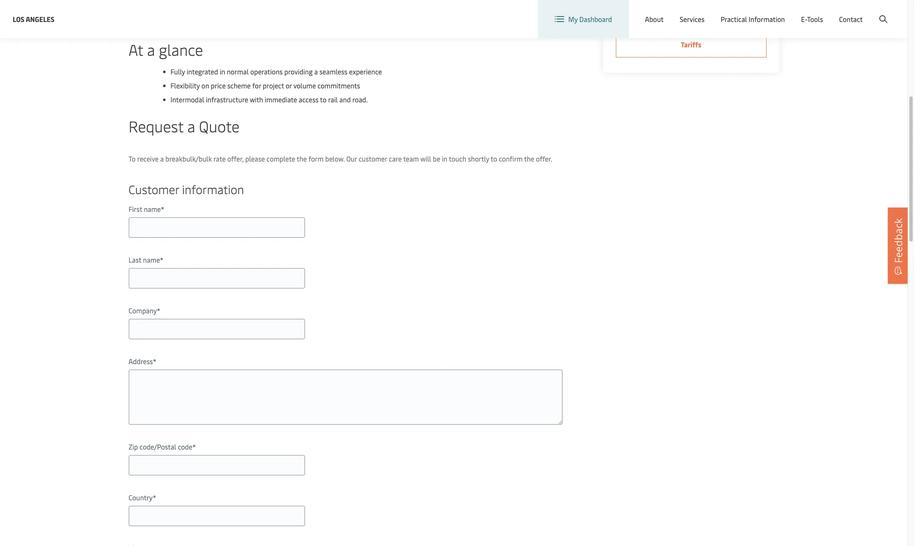Task type: locate. For each thing, give the bounding box(es) containing it.
0 horizontal spatial cargo
[[366, 8, 383, 17]]

a
[[304, 0, 307, 6], [160, 8, 163, 17], [231, 8, 234, 17], [147, 39, 155, 60], [314, 67, 318, 76], [187, 116, 195, 136], [160, 154, 164, 164]]

1 vertical spatial in
[[442, 154, 447, 164]]

0 vertical spatial in
[[220, 67, 225, 76]]

1 vertical spatial information
[[182, 181, 244, 197]]

my dashboard button
[[555, 0, 612, 38]]

1 horizontal spatial on
[[201, 81, 209, 90]]

cargo down is
[[366, 8, 383, 17]]

train
[[129, 18, 143, 28]]

exceeds
[[201, 0, 225, 6]]

in right be
[[442, 154, 447, 164]]

name right first
[[144, 205, 161, 214]]

or right project
[[286, 81, 292, 90]]

code
[[178, 443, 192, 452]]

providing
[[284, 67, 313, 76]]

infrastructure
[[206, 95, 248, 104]]

login / create account link
[[808, 0, 892, 25]]

Country text field
[[129, 507, 305, 527]]

fully
[[170, 67, 185, 76]]

industrial
[[488, 8, 517, 17]]

First name text field
[[129, 218, 305, 238]]

0 horizontal spatial to
[[320, 95, 327, 104]]

of down significantly on the left top of page
[[178, 8, 184, 17]]

cargo
[[492, 0, 509, 6], [366, 8, 383, 17]]

bulk down container
[[351, 8, 364, 17]]

0 vertical spatial break
[[129, 0, 146, 6]]

information for related information
[[650, 7, 700, 19]]

0 vertical spatial or
[[549, 8, 555, 17]]

with down exceeds
[[216, 8, 229, 17]]

container
[[338, 0, 366, 6]]

or inside the break bulk significantly exceeds the size and/or weight of a standard container and is therefore handled as non-unitised cargo and normally placed on a bed of flat racks with a large number of lashing points. break bulk cargo includes things like yachts, masts, industrial machines or train carriages.
[[549, 8, 555, 17]]

normal
[[227, 67, 249, 76]]

0 horizontal spatial information
[[182, 181, 244, 197]]

a right receive
[[160, 154, 164, 164]]

login / create account
[[823, 8, 892, 17]]

0 vertical spatial on
[[150, 8, 158, 17]]

with down for
[[250, 95, 263, 104]]

the left form
[[297, 154, 307, 164]]

integrated
[[187, 67, 218, 76]]

and up industrial
[[511, 0, 522, 6]]

and right rail
[[339, 95, 351, 104]]

break up placed
[[129, 0, 146, 6]]

Zip code/Postal code text field
[[129, 456, 305, 476]]

login
[[823, 8, 840, 17]]

e-tools button
[[801, 0, 823, 38]]

e-tools
[[801, 14, 823, 24]]

create
[[846, 8, 865, 17]]

significantly
[[163, 0, 200, 6]]

or down normally at the right top
[[549, 8, 555, 17]]

/
[[841, 8, 844, 17]]

0 vertical spatial with
[[216, 8, 229, 17]]

1 vertical spatial with
[[250, 95, 263, 104]]

1 vertical spatial to
[[491, 154, 497, 164]]

1 horizontal spatial break
[[332, 8, 349, 17]]

last name
[[129, 255, 160, 265]]

1 vertical spatial on
[[201, 81, 209, 90]]

1 horizontal spatial to
[[491, 154, 497, 164]]

1 vertical spatial name
[[143, 255, 160, 265]]

size
[[239, 0, 250, 6]]

weight
[[274, 0, 294, 6]]

1 vertical spatial break
[[332, 8, 349, 17]]

on left 'price'
[[201, 81, 209, 90]]

1 horizontal spatial information
[[650, 7, 700, 19]]

and left is
[[368, 0, 379, 6]]

0 horizontal spatial with
[[216, 8, 229, 17]]

0 horizontal spatial and
[[339, 95, 351, 104]]

1 horizontal spatial cargo
[[492, 0, 509, 6]]

a up lashing
[[304, 0, 307, 6]]

the left size
[[227, 0, 237, 6]]

tools
[[807, 14, 823, 24]]

at
[[129, 39, 143, 60]]

information for customer information
[[182, 181, 244, 197]]

global menu
[[744, 8, 783, 17]]

to left rail
[[320, 95, 327, 104]]

0 vertical spatial name
[[144, 205, 161, 214]]

related
[[616, 7, 648, 19]]

a down intermodal at the top left of page
[[187, 116, 195, 136]]

on inside the break bulk significantly exceeds the size and/or weight of a standard container and is therefore handled as non-unitised cargo and normally placed on a bed of flat racks with a large number of lashing points. break bulk cargo includes things like yachts, masts, industrial machines or train carriages.
[[150, 8, 158, 17]]

in
[[220, 67, 225, 76], [442, 154, 447, 164]]

1 horizontal spatial with
[[250, 95, 263, 104]]

2 horizontal spatial of
[[296, 0, 302, 6]]

be
[[433, 154, 440, 164]]

0 horizontal spatial on
[[150, 8, 158, 17]]

0 vertical spatial cargo
[[492, 0, 509, 6]]

0 vertical spatial information
[[650, 7, 700, 19]]

los angeles
[[13, 14, 54, 24]]

team
[[403, 154, 419, 164]]

request
[[129, 116, 183, 136]]

zip code/postal code
[[129, 443, 192, 452]]

in up 'price'
[[220, 67, 225, 76]]

cargo up industrial
[[492, 0, 509, 6]]

complete
[[267, 154, 295, 164]]

rate
[[214, 154, 226, 164]]

services button
[[680, 0, 705, 38]]

los angeles link
[[13, 14, 54, 24]]

global menu button
[[726, 0, 791, 25]]

break
[[129, 0, 146, 6], [332, 8, 349, 17]]

receive
[[137, 154, 159, 164]]

1 vertical spatial cargo
[[366, 8, 383, 17]]

fully integrated in normal operations providing a seamless experience
[[170, 67, 382, 76]]

lashing
[[286, 8, 308, 17]]

1 vertical spatial or
[[286, 81, 292, 90]]

with inside the break bulk significantly exceeds the size and/or weight of a standard container and is therefore handled as non-unitised cargo and normally placed on a bed of flat racks with a large number of lashing points. break bulk cargo includes things like yachts, masts, industrial machines or train carriages.
[[216, 8, 229, 17]]

on
[[150, 8, 158, 17], [201, 81, 209, 90]]

on up carriages.
[[150, 8, 158, 17]]

of up lashing
[[296, 0, 302, 6]]

of down weight
[[278, 8, 285, 17]]

last
[[129, 255, 141, 265]]

with
[[216, 8, 229, 17], [250, 95, 263, 104]]

standard
[[309, 0, 336, 6]]

large
[[236, 8, 251, 17]]

to
[[320, 95, 327, 104], [491, 154, 497, 164]]

0 vertical spatial bulk
[[148, 0, 161, 6]]

the left offer.
[[524, 154, 534, 164]]

includes
[[384, 8, 409, 17]]

the
[[227, 0, 237, 6], [297, 154, 307, 164], [524, 154, 534, 164]]

break down container
[[332, 8, 349, 17]]

will
[[421, 154, 431, 164]]

0 horizontal spatial of
[[178, 8, 184, 17]]

of
[[296, 0, 302, 6], [178, 8, 184, 17], [278, 8, 285, 17]]

as
[[444, 0, 451, 6]]

1 horizontal spatial bulk
[[351, 8, 364, 17]]

0 horizontal spatial or
[[286, 81, 292, 90]]

customer
[[359, 154, 387, 164]]

1 horizontal spatial in
[[442, 154, 447, 164]]

glance
[[159, 39, 203, 60]]

at a glance
[[129, 39, 203, 60]]

0 horizontal spatial the
[[227, 0, 237, 6]]

name
[[144, 205, 161, 214], [143, 255, 160, 265]]

name right the last
[[143, 255, 160, 265]]

and/or
[[252, 0, 272, 6]]

bulk up placed
[[148, 0, 161, 6]]

access
[[299, 95, 319, 104]]

to right shortly
[[491, 154, 497, 164]]

1 horizontal spatial or
[[549, 8, 555, 17]]

points.
[[310, 8, 330, 17]]

bulk
[[148, 0, 161, 6], [351, 8, 364, 17]]



Task type: vqa. For each thing, say whether or not it's contained in the screenshot.
for
yes



Task type: describe. For each thing, give the bounding box(es) containing it.
Company text field
[[129, 319, 305, 340]]

number
[[253, 8, 276, 17]]

0 horizontal spatial break
[[129, 0, 146, 6]]

menu
[[766, 8, 783, 17]]

switch location button
[[656, 8, 717, 17]]

tariffs
[[681, 40, 701, 49]]

operations
[[250, 67, 283, 76]]

like
[[431, 8, 442, 17]]

code/postal
[[140, 443, 176, 452]]

Last name text field
[[129, 269, 305, 289]]

offer.
[[536, 154, 552, 164]]

information
[[749, 14, 785, 24]]

the inside the break bulk significantly exceeds the size and/or weight of a standard container and is therefore handled as non-unitised cargo and normally placed on a bed of flat racks with a large number of lashing points. break bulk cargo includes things like yachts, masts, industrial machines or train carriages.
[[227, 0, 237, 6]]

first name
[[129, 205, 161, 214]]

practical information button
[[721, 0, 785, 38]]

machines
[[518, 8, 547, 17]]

touch
[[449, 154, 466, 164]]

company
[[129, 306, 157, 316]]

unitised
[[467, 0, 491, 6]]

below.
[[325, 154, 345, 164]]

handled
[[418, 0, 442, 6]]

1 horizontal spatial and
[[368, 0, 379, 6]]

Address text field
[[129, 370, 562, 425]]

confirm
[[499, 154, 523, 164]]

2 horizontal spatial the
[[524, 154, 534, 164]]

1 horizontal spatial of
[[278, 8, 285, 17]]

therefore
[[387, 0, 416, 6]]

breakbulk/bulk
[[165, 154, 212, 164]]

project
[[263, 81, 284, 90]]

switch
[[669, 8, 690, 17]]

flat
[[186, 8, 197, 17]]

contact button
[[839, 0, 863, 38]]

e-
[[801, 14, 807, 24]]

carriages.
[[144, 18, 174, 28]]

0 horizontal spatial in
[[220, 67, 225, 76]]

price
[[211, 81, 226, 90]]

quote
[[199, 116, 240, 136]]

los
[[13, 14, 24, 24]]

name for last name
[[143, 255, 160, 265]]

contact
[[839, 14, 863, 24]]

masts,
[[466, 8, 486, 17]]

experience
[[349, 67, 382, 76]]

racks
[[198, 8, 214, 17]]

flexibility
[[170, 81, 200, 90]]

my dashboard
[[568, 14, 612, 24]]

shortly
[[468, 154, 489, 164]]

immediate
[[265, 95, 297, 104]]

1 horizontal spatial the
[[297, 154, 307, 164]]

placed
[[129, 8, 149, 17]]

related information
[[616, 7, 700, 19]]

tariffs link
[[616, 33, 767, 58]]

intermodal infrastructure with immediate access to rail and road.
[[170, 95, 368, 104]]

dashboard
[[579, 14, 612, 24]]

feedback
[[891, 218, 905, 263]]

flexibility on price scheme for project or volume commitments
[[170, 81, 360, 90]]

customer information
[[129, 181, 244, 197]]

volume
[[293, 81, 316, 90]]

first
[[129, 205, 142, 214]]

location
[[691, 8, 717, 17]]

rail
[[328, 95, 338, 104]]

for
[[252, 81, 261, 90]]

my
[[568, 14, 578, 24]]

1 vertical spatial bulk
[[351, 8, 364, 17]]

angeles
[[26, 14, 54, 24]]

account
[[867, 8, 892, 17]]

a right the at
[[147, 39, 155, 60]]

about button
[[645, 0, 664, 38]]

practical information
[[721, 14, 785, 24]]

a left large
[[231, 8, 234, 17]]

things
[[411, 8, 430, 17]]

please
[[245, 154, 265, 164]]

about
[[645, 14, 664, 24]]

a left bed
[[160, 8, 163, 17]]

customer
[[129, 181, 179, 197]]

to receive a breakbulk/bulk rate offer, please complete the form below. our customer care team will be in touch shortly to confirm the offer.
[[129, 154, 552, 164]]

care
[[389, 154, 402, 164]]

request a quote
[[129, 116, 240, 136]]

2 horizontal spatial and
[[511, 0, 522, 6]]

name for first name
[[144, 205, 161, 214]]

normally
[[524, 0, 551, 6]]

non-
[[452, 0, 467, 6]]

to
[[129, 154, 136, 164]]

yachts,
[[444, 8, 465, 17]]

break bulk significantly exceeds the size and/or weight of a standard container and is therefore handled as non-unitised cargo and normally placed on a bed of flat racks with a large number of lashing points. break bulk cargo includes things like yachts, masts, industrial machines or train carriages.
[[129, 0, 555, 28]]

a left seamless at the top left of the page
[[314, 67, 318, 76]]

is
[[381, 0, 386, 6]]

0 vertical spatial to
[[320, 95, 327, 104]]

feedback button
[[888, 208, 909, 284]]

address
[[129, 357, 153, 366]]

form
[[309, 154, 324, 164]]

0 horizontal spatial bulk
[[148, 0, 161, 6]]

intermodal
[[170, 95, 204, 104]]



